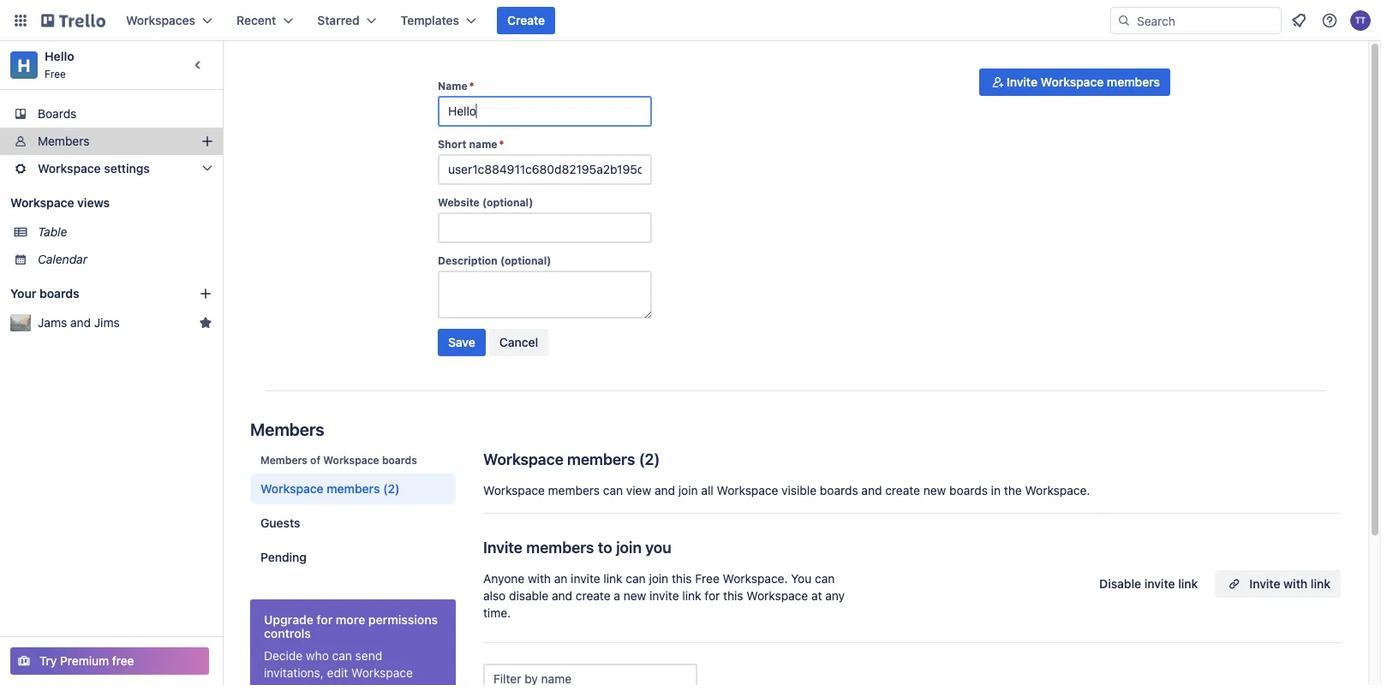 Task type: describe. For each thing, give the bounding box(es) containing it.
workspace. inside anyone with an invite link can join this free workspace. you can also disable and create a new invite link for this workspace at any time.
[[723, 572, 788, 586]]

calendar
[[38, 252, 87, 266]]

members up an
[[526, 538, 594, 557]]

search image
[[1117, 14, 1131, 27]]

you
[[645, 538, 672, 557]]

templates button
[[390, 7, 487, 34]]

view
[[626, 484, 651, 498]]

1 horizontal spatial invite
[[650, 589, 679, 603]]

2 vertical spatial members
[[260, 454, 308, 466]]

workspace settings
[[38, 162, 150, 176]]

invite workspace members button
[[979, 69, 1170, 96]]

boards right "visible"
[[820, 484, 858, 498]]

cancel
[[499, 335, 538, 350]]

( 2 )
[[639, 450, 660, 468]]

2
[[645, 450, 654, 468]]

boards
[[38, 107, 77, 121]]

members link
[[0, 128, 223, 155]]

with for invite
[[1284, 577, 1308, 591]]

upgrade for more permissions controls decide who can send invitations, edit workspace settings, and more wi
[[264, 613, 438, 686]]

a
[[614, 589, 620, 603]]

link inside button
[[1178, 577, 1198, 591]]

invite workspace members
[[1007, 75, 1160, 89]]

0 horizontal spatial invite
[[571, 572, 600, 586]]

table link
[[38, 224, 213, 241]]

invite with link
[[1250, 577, 1331, 591]]

settings,
[[264, 683, 312, 686]]

free inside anyone with an invite link can join this free workspace. you can also disable and create a new invite link for this workspace at any time.
[[695, 572, 720, 586]]

recent
[[237, 13, 276, 27]]

disable
[[509, 589, 549, 603]]

1 vertical spatial more
[[339, 683, 367, 686]]

name *
[[438, 80, 474, 92]]

workspace members can view and join all workspace visible boards and create new boards in the workspace.
[[483, 484, 1090, 498]]

members of workspace boards
[[260, 454, 417, 466]]

create
[[507, 13, 545, 27]]

short
[[438, 138, 467, 150]]

anyone with an invite link can join this free workspace. you can also disable and create a new invite link for this workspace at any time.
[[483, 572, 845, 620]]

invite inside disable invite link button
[[1145, 577, 1175, 591]]

workspace inside button
[[1041, 75, 1104, 89]]

send
[[355, 649, 382, 663]]

boards inside 'element'
[[39, 287, 79, 301]]

link inside button
[[1311, 577, 1331, 591]]

controls
[[264, 627, 311, 641]]

try premium free button
[[10, 648, 209, 675]]

disable invite link button
[[1089, 571, 1209, 598]]

and inside anyone with an invite link can join this free workspace. you can also disable and create a new invite link for this workspace at any time.
[[552, 589, 572, 603]]

starred
[[317, 13, 360, 27]]

at
[[811, 589, 822, 603]]

workspaces button
[[116, 7, 223, 34]]

0 vertical spatial join
[[679, 484, 698, 498]]

disable
[[1099, 577, 1141, 591]]

settings
[[104, 162, 150, 176]]

calendar link
[[38, 251, 213, 268]]

workspace inside upgrade for more permissions controls decide who can send invitations, edit workspace settings, and more wi
[[351, 666, 413, 680]]

guests
[[260, 516, 300, 530]]

time.
[[483, 606, 511, 620]]

website (optional)
[[438, 196, 533, 208]]

decide
[[264, 649, 303, 663]]

and right view
[[655, 484, 675, 498]]

boards link
[[0, 100, 223, 128]]

members up invite members to join you
[[548, 484, 600, 498]]

website
[[438, 196, 480, 208]]

hello link
[[45, 49, 74, 63]]

0 vertical spatial members
[[38, 134, 90, 148]]

name
[[469, 138, 497, 150]]

jams and jims
[[38, 316, 120, 330]]

who
[[306, 649, 329, 663]]

starred button
[[307, 7, 387, 34]]

can up at on the bottom right of the page
[[815, 572, 835, 586]]

in
[[991, 484, 1001, 498]]

any
[[825, 589, 845, 603]]

0 horizontal spatial *
[[469, 80, 474, 92]]

Search field
[[1131, 8, 1281, 33]]

can down you at the bottom left of page
[[626, 572, 646, 586]]

can left view
[[603, 484, 623, 498]]

jams and jims link
[[38, 314, 192, 332]]

1 vertical spatial members
[[250, 419, 324, 439]]

)
[[654, 450, 660, 468]]

hello
[[45, 49, 74, 63]]

invite members to join you
[[483, 538, 672, 557]]

for inside anyone with an invite link can join this free workspace. you can also disable and create a new invite link for this workspace at any time.
[[705, 589, 720, 603]]

try
[[39, 654, 57, 668]]

with for anyone
[[528, 572, 551, 586]]

join inside anyone with an invite link can join this free workspace. you can also disable and create a new invite link for this workspace at any time.
[[649, 572, 669, 586]]

visible
[[782, 484, 817, 498]]

(optional) for website (optional)
[[482, 196, 533, 208]]

jams
[[38, 316, 67, 330]]

can inside upgrade for more permissions controls decide who can send invitations, edit workspace settings, and more wi
[[332, 649, 352, 663]]

0 horizontal spatial workspace members
[[260, 482, 380, 496]]

and right "visible"
[[862, 484, 882, 498]]

guests link
[[250, 508, 456, 539]]

pending link
[[250, 542, 456, 573]]

(optional) for description (optional)
[[500, 254, 551, 266]]

an
[[554, 572, 568, 586]]

description
[[438, 254, 498, 266]]

the
[[1004, 484, 1022, 498]]

primary element
[[0, 0, 1381, 41]]

1 horizontal spatial workspace members
[[483, 450, 635, 468]]

invite for invite with link
[[1250, 577, 1281, 591]]

jims
[[94, 316, 120, 330]]

workspace settings button
[[0, 155, 223, 183]]



Task type: vqa. For each thing, say whether or not it's contained in the screenshot.


Task type: locate. For each thing, give the bounding box(es) containing it.
* right name
[[499, 138, 504, 150]]

0 horizontal spatial free
[[45, 68, 66, 80]]

more up send
[[336, 613, 365, 627]]

2 vertical spatial invite
[[1250, 577, 1281, 591]]

terry turtle (terryturtle) image
[[1350, 10, 1371, 31]]

0 horizontal spatial workspace.
[[723, 572, 788, 586]]

more down edit
[[339, 683, 367, 686]]

pending
[[260, 551, 307, 565]]

boards left in at bottom right
[[950, 484, 988, 498]]

1 vertical spatial workspace members
[[260, 482, 380, 496]]

permissions
[[368, 613, 438, 627]]

(
[[639, 450, 645, 468]]

members down members of workspace boards
[[327, 482, 380, 496]]

your boards with 1 items element
[[10, 284, 173, 304]]

members
[[1107, 75, 1160, 89], [567, 450, 635, 468], [327, 482, 380, 496], [548, 484, 600, 498], [526, 538, 594, 557]]

0 vertical spatial *
[[469, 80, 474, 92]]

workspace. left you
[[723, 572, 788, 586]]

invite with link button
[[1215, 571, 1341, 598]]

premium
[[60, 654, 109, 668]]

link
[[604, 572, 623, 586], [1178, 577, 1198, 591], [1311, 577, 1331, 591], [682, 589, 701, 603]]

1 vertical spatial (optional)
[[500, 254, 551, 266]]

1 vertical spatial workspace.
[[723, 572, 788, 586]]

can
[[603, 484, 623, 498], [626, 572, 646, 586], [815, 572, 835, 586], [332, 649, 352, 663]]

2 horizontal spatial join
[[679, 484, 698, 498]]

boards up (2)
[[382, 454, 417, 466]]

workspace views
[[10, 196, 110, 210]]

0 vertical spatial (optional)
[[482, 196, 533, 208]]

workspace inside anyone with an invite link can join this free workspace. you can also disable and create a new invite link for this workspace at any time.
[[747, 589, 808, 603]]

join right to at the left bottom of page
[[616, 538, 642, 557]]

sm image
[[990, 74, 1007, 91]]

templates
[[401, 13, 459, 27]]

join left all on the bottom of the page
[[679, 484, 698, 498]]

workspace. right the
[[1025, 484, 1090, 498]]

free inside hello free
[[45, 68, 66, 80]]

can up edit
[[332, 649, 352, 663]]

invite for invite workspace members
[[1007, 75, 1038, 89]]

views
[[77, 196, 110, 210]]

0 horizontal spatial with
[[528, 572, 551, 586]]

workspace members down of
[[260, 482, 380, 496]]

0 horizontal spatial invite
[[483, 538, 523, 557]]

invite
[[571, 572, 600, 586], [1145, 577, 1175, 591], [650, 589, 679, 603]]

2 horizontal spatial invite
[[1250, 577, 1281, 591]]

(2)
[[383, 482, 400, 496]]

of
[[310, 454, 321, 466]]

0 notifications image
[[1289, 10, 1309, 31]]

workspace members left (
[[483, 450, 635, 468]]

invite inside button
[[1250, 577, 1281, 591]]

workspace.
[[1025, 484, 1090, 498], [723, 572, 788, 586]]

0 horizontal spatial for
[[317, 613, 333, 627]]

0 horizontal spatial create
[[576, 589, 611, 603]]

2 horizontal spatial invite
[[1145, 577, 1175, 591]]

with inside anyone with an invite link can join this free workspace. you can also disable and create a new invite link for this workspace at any time.
[[528, 572, 551, 586]]

1 vertical spatial join
[[616, 538, 642, 557]]

workspace members
[[483, 450, 635, 468], [260, 482, 380, 496]]

your boards
[[10, 287, 79, 301]]

1 vertical spatial for
[[317, 613, 333, 627]]

workspaces
[[126, 13, 195, 27]]

members left of
[[260, 454, 308, 466]]

1 vertical spatial *
[[499, 138, 504, 150]]

1 horizontal spatial *
[[499, 138, 504, 150]]

name
[[438, 80, 468, 92]]

1 horizontal spatial this
[[723, 589, 743, 603]]

more
[[336, 613, 365, 627], [339, 683, 367, 686]]

0 vertical spatial workspace members
[[483, 450, 635, 468]]

short name *
[[438, 138, 504, 150]]

edit
[[327, 666, 348, 680]]

free
[[45, 68, 66, 80], [695, 572, 720, 586]]

back to home image
[[41, 7, 105, 34]]

members down search "image"
[[1107, 75, 1160, 89]]

invite right an
[[571, 572, 600, 586]]

and down edit
[[315, 683, 336, 686]]

invite
[[1007, 75, 1038, 89], [483, 538, 523, 557], [1250, 577, 1281, 591]]

1 vertical spatial invite
[[483, 538, 523, 557]]

you
[[791, 572, 812, 586]]

1 vertical spatial create
[[576, 589, 611, 603]]

1 vertical spatial this
[[723, 589, 743, 603]]

1 horizontal spatial free
[[695, 572, 720, 586]]

0 horizontal spatial new
[[624, 589, 646, 603]]

(optional) right description
[[500, 254, 551, 266]]

members down boards
[[38, 134, 90, 148]]

*
[[469, 80, 474, 92], [499, 138, 504, 150]]

and
[[70, 316, 91, 330], [655, 484, 675, 498], [862, 484, 882, 498], [552, 589, 572, 603], [315, 683, 336, 686]]

invite right disable
[[1145, 577, 1175, 591]]

(optional) right website
[[482, 196, 533, 208]]

0 vertical spatial this
[[672, 572, 692, 586]]

all
[[701, 484, 714, 498]]

description (optional)
[[438, 254, 551, 266]]

0 vertical spatial new
[[924, 484, 946, 498]]

members inside button
[[1107, 75, 1160, 89]]

recent button
[[226, 7, 304, 34]]

* right the name
[[469, 80, 474, 92]]

0 vertical spatial create
[[885, 484, 920, 498]]

save
[[448, 335, 475, 350]]

with
[[528, 572, 551, 586], [1284, 577, 1308, 591]]

for inside upgrade for more permissions controls decide who can send invitations, edit workspace settings, and more wi
[[317, 613, 333, 627]]

anyone
[[483, 572, 525, 586]]

open information menu image
[[1321, 12, 1338, 29]]

invitations,
[[264, 666, 324, 680]]

organizationdetailform element
[[438, 79, 652, 363]]

2 vertical spatial join
[[649, 572, 669, 586]]

invite right a
[[650, 589, 679, 603]]

invite for invite members to join you
[[483, 538, 523, 557]]

1 horizontal spatial create
[[885, 484, 920, 498]]

1 horizontal spatial for
[[705, 589, 720, 603]]

Filter by name text field
[[483, 664, 698, 686]]

1 vertical spatial free
[[695, 572, 720, 586]]

0 vertical spatial more
[[336, 613, 365, 627]]

0 horizontal spatial this
[[672, 572, 692, 586]]

boards
[[39, 287, 79, 301], [382, 454, 417, 466], [820, 484, 858, 498], [950, 484, 988, 498]]

join down you at the bottom left of page
[[649, 572, 669, 586]]

create inside anyone with an invite link can join this free workspace. you can also disable and create a new invite link for this workspace at any time.
[[576, 589, 611, 603]]

with inside invite with link button
[[1284, 577, 1308, 591]]

add board image
[[199, 287, 213, 301]]

create button
[[497, 7, 555, 34]]

None text field
[[438, 96, 652, 127], [438, 271, 652, 319], [438, 96, 652, 127], [438, 271, 652, 319]]

0 vertical spatial invite
[[1007, 75, 1038, 89]]

1 horizontal spatial join
[[649, 572, 669, 586]]

1 vertical spatial new
[[624, 589, 646, 603]]

1 horizontal spatial invite
[[1007, 75, 1038, 89]]

workspace navigation collapse icon image
[[187, 53, 211, 77]]

members up of
[[250, 419, 324, 439]]

workspace inside popup button
[[38, 162, 101, 176]]

new
[[924, 484, 946, 498], [624, 589, 646, 603]]

new right a
[[624, 589, 646, 603]]

cancel button
[[489, 329, 549, 356]]

save button
[[438, 329, 486, 356]]

new inside anyone with an invite link can join this free workspace. you can also disable and create a new invite link for this workspace at any time.
[[624, 589, 646, 603]]

and inside upgrade for more permissions controls decide who can send invitations, edit workspace settings, and more wi
[[315, 683, 336, 686]]

table
[[38, 225, 67, 239]]

starred icon image
[[199, 316, 213, 330]]

for
[[705, 589, 720, 603], [317, 613, 333, 627]]

free
[[112, 654, 134, 668]]

0 vertical spatial free
[[45, 68, 66, 80]]

boards up jams on the top left
[[39, 287, 79, 301]]

also
[[483, 589, 506, 603]]

0 horizontal spatial join
[[616, 538, 642, 557]]

disable invite link
[[1099, 577, 1198, 591]]

to
[[598, 538, 613, 557]]

0 vertical spatial workspace.
[[1025, 484, 1090, 498]]

1 horizontal spatial workspace.
[[1025, 484, 1090, 498]]

hello free
[[45, 49, 74, 80]]

and down an
[[552, 589, 572, 603]]

this
[[672, 572, 692, 586], [723, 589, 743, 603]]

(optional)
[[482, 196, 533, 208], [500, 254, 551, 266]]

invite inside button
[[1007, 75, 1038, 89]]

join
[[679, 484, 698, 498], [616, 538, 642, 557], [649, 572, 669, 586]]

None text field
[[438, 154, 652, 185], [438, 213, 652, 243], [438, 154, 652, 185], [438, 213, 652, 243]]

upgrade
[[264, 613, 314, 627]]

0 vertical spatial for
[[705, 589, 720, 603]]

try premium free
[[39, 654, 134, 668]]

h
[[18, 55, 30, 75]]

members left (
[[567, 450, 635, 468]]

h link
[[10, 51, 38, 79]]

new left in at bottom right
[[924, 484, 946, 498]]

1 horizontal spatial with
[[1284, 577, 1308, 591]]

1 horizontal spatial new
[[924, 484, 946, 498]]

and left jims
[[70, 316, 91, 330]]

your
[[10, 287, 36, 301]]

create
[[885, 484, 920, 498], [576, 589, 611, 603]]

workspace
[[1041, 75, 1104, 89], [38, 162, 101, 176], [10, 196, 74, 210], [483, 450, 564, 468], [323, 454, 379, 466], [260, 482, 324, 496], [483, 484, 545, 498], [717, 484, 778, 498], [747, 589, 808, 603], [351, 666, 413, 680]]



